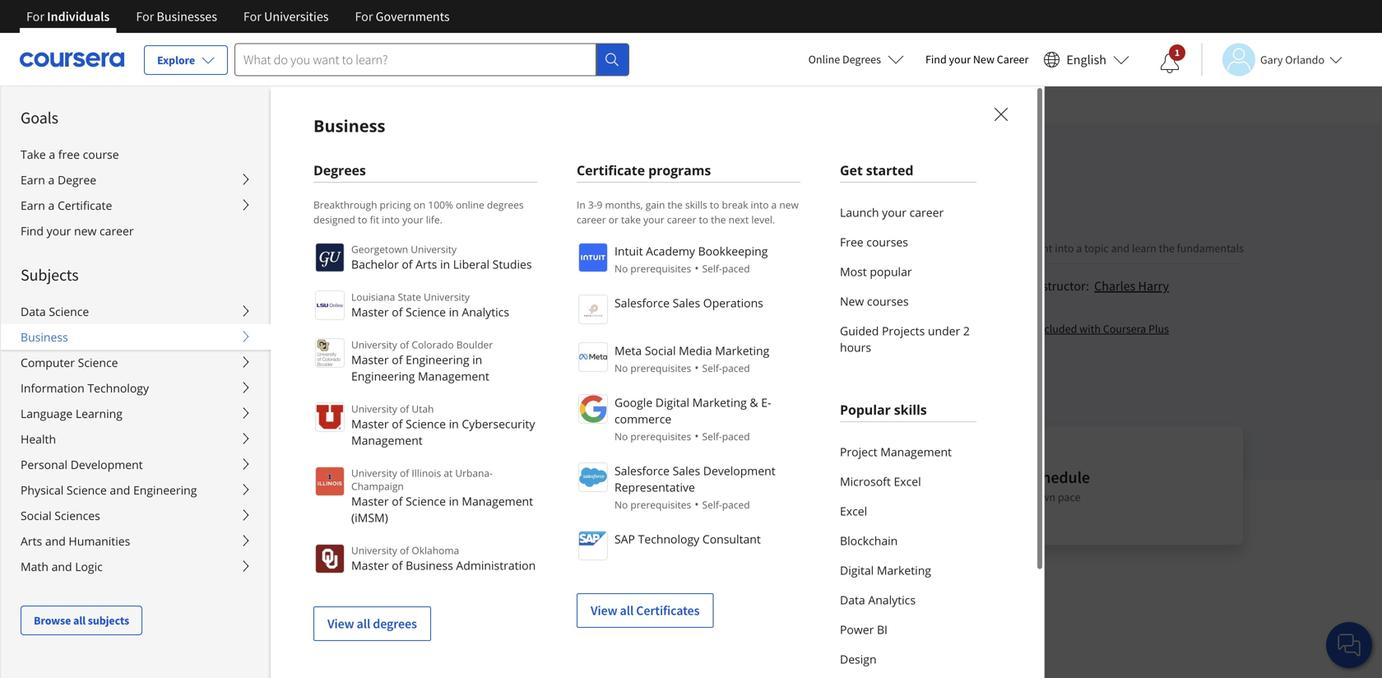 Task type: vqa. For each thing, say whether or not it's contained in the screenshot.
the Data
yes



Task type: locate. For each thing, give the bounding box(es) containing it.
0 vertical spatial business
[[314, 114, 386, 137]]

technology inside information technology popup button
[[88, 380, 149, 396]]

1 horizontal spatial new
[[974, 52, 995, 67]]

prerequisites down "representative" at the bottom of the page
[[631, 498, 692, 512]]

course
[[83, 146, 119, 162]]

0 horizontal spatial cybersecurity
[[138, 212, 352, 257]]

browse all subjects button
[[21, 606, 142, 635]]

2 partnername logo image from the top
[[579, 295, 608, 324]]

0 vertical spatial courses
[[867, 234, 909, 250]]

marketing up data analytics link at the bottom
[[877, 563, 932, 578]]

1 horizontal spatial new
[[780, 198, 799, 212]]

enroll for free starts dec 14
[[165, 326, 246, 357]]

0 vertical spatial the
[[668, 198, 683, 212]]

self- inside intuit academy bookkeeping no prerequisites • self-paced
[[702, 262, 722, 275]]

5 partnername logo image from the top
[[579, 463, 608, 492]]

master for master of business administration
[[351, 558, 389, 573]]

arts up "math"
[[21, 533, 42, 549]]

3 prerequisites from the top
[[631, 430, 692, 443]]

1 vertical spatial engineering
[[351, 368, 415, 384]]

4 • from the top
[[695, 496, 699, 512]]

champaign
[[351, 479, 404, 493]]

0 horizontal spatial new
[[840, 293, 864, 309]]

3 paced from the top
[[722, 430, 750, 443]]

master inside louisiana state university master of science in analytics
[[351, 304, 389, 320]]

louisiana state university logo image
[[315, 291, 345, 320]]

to inside 'breakthrough pricing on 100% online degrees designed to fit into your life.'
[[358, 213, 367, 226]]

university inside university of colorado boulder master of engineering in engineering management
[[351, 338, 397, 351]]

1 self- from the top
[[702, 262, 722, 275]]

0 vertical spatial skills
[[685, 198, 708, 212]]

all for certificate programs
[[620, 602, 634, 619]]

sales down intuit academy bookkeeping no prerequisites • self-paced
[[673, 295, 701, 311]]

3 for from the left
[[244, 8, 262, 25]]

partnername logo image left intuit
[[579, 243, 608, 272]]

a left week
[[777, 490, 782, 505]]

your
[[949, 52, 971, 67], [882, 205, 907, 220], [402, 213, 424, 226], [644, 213, 665, 226], [47, 223, 71, 239], [1011, 490, 1033, 505]]

development up 7
[[704, 463, 776, 479]]

list containing project management
[[840, 437, 977, 678]]

available up the louisiana
[[343, 271, 391, 287]]

1 vertical spatial into
[[382, 213, 400, 226]]

and right 'topic'
[[1112, 241, 1130, 256]]

2 courses from the top
[[867, 293, 909, 309]]

1 horizontal spatial view
[[591, 602, 618, 619]]

0 horizontal spatial degrees
[[314, 161, 366, 179]]

0 horizontal spatial data
[[21, 304, 46, 319]]

your down earn a certificate
[[47, 223, 71, 239]]

university right aid
[[351, 338, 397, 351]]

new down most
[[840, 293, 864, 309]]

earn down earn a degree
[[21, 198, 45, 213]]

view all degrees list
[[314, 241, 537, 641]]

• up approx.
[[695, 428, 699, 444]]

1 for from the left
[[26, 8, 44, 25]]

career up "free courses" link
[[910, 205, 944, 220]]

1 vertical spatial list
[[840, 437, 977, 678]]

None search field
[[235, 43, 630, 76]]

your left 'own'
[[1011, 490, 1033, 505]]

data up power in the right bottom of the page
[[840, 592, 866, 608]]

and left the logic
[[52, 559, 72, 574]]

management up the champaign at the left
[[351, 432, 423, 448]]

0 horizontal spatial digital
[[656, 395, 690, 410]]

0 horizontal spatial computer science
[[21, 355, 118, 370]]

your up "free courses" link
[[882, 205, 907, 220]]

banner navigation
[[13, 0, 463, 33]]

0 horizontal spatial social
[[21, 508, 52, 523]]

in inside 'university of illinois at urbana- champaign master of science in management (imsm)'
[[449, 493, 459, 509]]

skills up "project management" link
[[894, 401, 927, 419]]

to left next
[[699, 213, 709, 226]]

no up sap
[[615, 498, 628, 512]]

0 vertical spatial list
[[840, 198, 977, 362]]

0 vertical spatial new
[[780, 198, 799, 212]]

master up (imsm)
[[351, 493, 389, 509]]

cybersecurity up 19
[[138, 212, 352, 257]]

no down commerce
[[615, 430, 628, 443]]

week
[[785, 490, 810, 505]]

all inside the view all certificates link
[[620, 602, 634, 619]]

2 horizontal spatial business
[[406, 558, 453, 573]]

google
[[615, 395, 653, 410]]

paced down &
[[722, 430, 750, 443]]

on
[[414, 198, 426, 212]]

self- right 3
[[702, 498, 722, 512]]

no inside the salesforce sales development representative no prerequisites • self-paced
[[615, 498, 628, 512]]

0 vertical spatial sales
[[673, 295, 701, 311]]

no inside meta social media marketing no prerequisites • self-paced
[[615, 361, 628, 375]]

close image
[[990, 103, 1011, 124], [990, 103, 1011, 124]]

1 paced from the top
[[722, 262, 750, 275]]

guided projects under 2 hours
[[840, 323, 970, 355]]

view down recommendations
[[328, 616, 354, 632]]

0 horizontal spatial at
[[444, 466, 453, 480]]

0 vertical spatial degrees
[[843, 52, 881, 67]]

• down media
[[695, 360, 699, 375]]

1 horizontal spatial cybersecurity
[[462, 416, 535, 432]]

management inside 'university of illinois at urbana- champaign master of science in management (imsm)'
[[462, 493, 533, 509]]

2 master from the top
[[351, 352, 389, 367]]

0 horizontal spatial degrees
[[373, 616, 417, 632]]

management inside university of utah master of science in cybersecurity management
[[351, 432, 423, 448]]

0 horizontal spatial development
[[71, 457, 143, 472]]

2 paced from the top
[[722, 361, 750, 375]]

university down (imsm)
[[351, 544, 397, 557]]

free up 14
[[221, 326, 246, 342]]

programs
[[649, 161, 711, 179]]

prerequisites down meta in the left of the page
[[631, 361, 692, 375]]

3 self- from the top
[[702, 430, 722, 443]]

your inside 'breakthrough pricing on 100% online degrees designed to fit into your life.'
[[402, 213, 424, 226]]

certificate up 9
[[577, 161, 645, 179]]

a left 'topic'
[[1077, 241, 1083, 256]]

2 horizontal spatial at
[[999, 490, 1009, 505]]

1 vertical spatial find
[[21, 223, 44, 239]]

university of illinois at urbana- champaign master of science in management (imsm)
[[351, 466, 533, 525]]

for
[[359, 212, 404, 257], [201, 326, 218, 342]]

0 vertical spatial into
[[751, 198, 769, 212]]

free inside list
[[840, 234, 864, 250]]

master right university of utah logo
[[351, 416, 389, 432]]

1 vertical spatial excel
[[840, 503, 868, 519]]

data inside data analytics link
[[840, 592, 866, 608]]

new left career
[[974, 52, 995, 67]]

1 vertical spatial the
[[711, 213, 726, 226]]

consultant
[[703, 531, 761, 547]]

excel link
[[840, 496, 977, 526]]

a inside the approx. 21 hours to complete 3 weeks at 7 hours a week
[[777, 490, 782, 505]]

project management link
[[840, 437, 977, 467]]

degrees
[[487, 198, 524, 212], [373, 616, 417, 632]]

a inside course gain insight into a topic and learn the fundamentals
[[1077, 241, 1083, 256]]

1 horizontal spatial excel
[[894, 474, 921, 489]]

1 vertical spatial degrees
[[314, 161, 366, 179]]

degrees inside 'breakthrough pricing on 100% online degrees designed to fit into your life.'
[[487, 198, 524, 212]]

master inside university of utah master of science in cybersecurity management
[[351, 416, 389, 432]]

approx. 21 hours to complete 3 weeks at 7 hours a week
[[686, 467, 890, 505]]

digital down blockchain
[[840, 563, 874, 578]]

physical science and engineering button
[[1, 477, 271, 503]]

english
[[1067, 51, 1107, 68]]

data analytics
[[840, 592, 916, 608]]

louisiana
[[351, 290, 395, 304]]

1 • from the top
[[695, 260, 699, 276]]

at
[[444, 466, 453, 480], [727, 490, 736, 505], [999, 490, 1009, 505]]

university right university of utah logo
[[351, 402, 397, 416]]

into up the level.
[[751, 198, 769, 212]]

1 vertical spatial new
[[74, 223, 97, 239]]

no inside beginner level no previous experience necessary
[[444, 490, 458, 505]]

list
[[840, 198, 977, 362], [840, 437, 977, 678]]

2 horizontal spatial the
[[1159, 241, 1175, 256]]

operations
[[704, 295, 764, 311]]

2 earn from the top
[[21, 198, 45, 213]]

1 horizontal spatial at
[[727, 490, 736, 505]]

your left career
[[949, 52, 971, 67]]

list containing launch your career
[[840, 198, 977, 362]]

0 vertical spatial for
[[359, 212, 404, 257]]

to inside the approx. 21 hours to complete 3 weeks at 7 hours a week
[[807, 467, 821, 488]]

technology inside sap technology consultant link
[[638, 531, 700, 547]]

2 list from the top
[[840, 437, 977, 678]]

salesforce up "representative" at the bottom of the page
[[615, 463, 670, 479]]

prerequisites inside meta social media marketing no prerequisites • self-paced
[[631, 361, 692, 375]]

subjects
[[21, 265, 79, 285]]

• right 3
[[695, 496, 699, 512]]

social down the physical at the bottom
[[21, 508, 52, 523]]

guided
[[840, 323, 879, 339]]

201,348 already enrolled
[[138, 383, 276, 399]]

gain
[[646, 198, 665, 212]]

4 self- from the top
[[702, 498, 722, 512]]

0 vertical spatial excel
[[894, 474, 921, 489]]

2 prerequisites from the top
[[631, 361, 692, 375]]

0 horizontal spatial arts
[[21, 533, 42, 549]]

1 horizontal spatial degrees
[[843, 52, 881, 67]]

salesforce
[[615, 295, 670, 311], [615, 463, 670, 479]]

development inside the salesforce sales development representative no prerequisites • self-paced
[[704, 463, 776, 479]]

at right illinois
[[444, 466, 453, 480]]

1 sales from the top
[[673, 295, 701, 311]]

computer inside the computer science link
[[243, 98, 292, 113]]

beginner level no previous experience necessary
[[444, 467, 606, 505]]

hours right 7
[[747, 490, 774, 505]]

new inside list
[[840, 293, 864, 309]]

paced inside intuit academy bookkeeping no prerequisites • self-paced
[[722, 262, 750, 275]]

salesforce inside the salesforce sales development representative no prerequisites • self-paced
[[615, 463, 670, 479]]

pricing
[[380, 198, 411, 212]]

find inside explore menu 'element'
[[21, 223, 44, 239]]

into inside course gain insight into a topic and learn the fundamentals
[[1055, 241, 1074, 256]]

1 prerequisites from the top
[[631, 262, 692, 275]]

1 salesforce from the top
[[615, 295, 670, 311]]

degrees up breakthrough
[[314, 161, 366, 179]]

development up physical science and engineering
[[71, 457, 143, 472]]

3 • from the top
[[695, 428, 699, 444]]

popular
[[870, 264, 912, 279]]

to left "fit"
[[358, 213, 367, 226]]

data science
[[21, 304, 89, 319]]

master up recommendations
[[351, 558, 389, 573]]

4 for from the left
[[355, 8, 373, 25]]

hours inside guided projects under 2 hours
[[840, 339, 872, 355]]

1 vertical spatial marketing
[[693, 395, 747, 410]]

view all certificates list
[[577, 241, 801, 628]]

management down 'beginner'
[[462, 493, 533, 509]]

2 • from the top
[[695, 360, 699, 375]]

university inside university of utah master of science in cybersecurity management
[[351, 402, 397, 416]]

4 master from the top
[[351, 493, 389, 509]]

level
[[510, 467, 543, 488]]

no down intuit
[[615, 262, 628, 275]]

no down meta in the left of the page
[[615, 361, 628, 375]]

in up 'urbana-'
[[449, 416, 459, 432]]

in inside university of utah master of science in cybersecurity management
[[449, 416, 459, 432]]

2 vertical spatial engineering
[[133, 482, 197, 498]]

1 horizontal spatial free
[[840, 234, 864, 250]]

prerequisites inside intuit academy bookkeeping no prerequisites • self-paced
[[631, 262, 692, 275]]

1 vertical spatial social
[[21, 508, 52, 523]]

computer science
[[243, 98, 331, 113], [21, 355, 118, 370]]

self-
[[702, 262, 722, 275], [702, 361, 722, 375], [702, 430, 722, 443], [702, 498, 722, 512]]

university of utah logo image
[[315, 402, 345, 432]]

insight
[[1020, 241, 1053, 256]]

1 horizontal spatial the
[[711, 213, 726, 226]]

degrees
[[843, 52, 881, 67], [314, 161, 366, 179]]

a inside in 3-9 months, gain the skills to break into a new career or take your career to the next level.
[[772, 198, 777, 212]]

2 salesforce from the top
[[615, 463, 670, 479]]

university down content
[[424, 290, 470, 304]]

in inside university of colorado boulder master of engineering in engineering management
[[473, 352, 483, 367]]

boulder
[[457, 338, 493, 351]]

business inside dropdown button
[[21, 329, 68, 345]]

1 courses from the top
[[867, 234, 909, 250]]

0 horizontal spatial for
[[201, 326, 218, 342]]

the inside course gain insight into a topic and learn the fundamentals
[[1159, 241, 1175, 256]]

marketing left &
[[693, 395, 747, 410]]

into inside in 3-9 months, gain the skills to break into a new career or take your career to the next level.
[[751, 198, 769, 212]]

5 master from the top
[[351, 558, 389, 573]]

the
[[668, 198, 683, 212], [711, 213, 726, 226], [1159, 241, 1175, 256]]

most popular link
[[840, 257, 977, 286]]

salesforce sales development representative no prerequisites • self-paced
[[615, 463, 776, 512]]

close image
[[990, 103, 1011, 124], [991, 104, 1012, 125]]

1 list from the top
[[840, 198, 977, 362]]

prerequisites down commerce
[[631, 430, 692, 443]]

1 horizontal spatial analytics
[[869, 592, 916, 608]]

master down the louisiana
[[351, 304, 389, 320]]

for businesses
[[136, 8, 217, 25]]

2 vertical spatial business
[[406, 558, 453, 573]]

at inside 'university of illinois at urbana- champaign master of science in management (imsm)'
[[444, 466, 453, 480]]

translated
[[549, 271, 605, 287]]

for left businesses
[[136, 8, 154, 25]]

0 horizontal spatial new
[[74, 223, 97, 239]]

0 horizontal spatial view
[[328, 616, 354, 632]]

math and logic button
[[1, 554, 271, 579]]

social
[[645, 343, 676, 358], [21, 508, 52, 523]]

individuals
[[47, 8, 110, 25]]

partnername logo image
[[579, 243, 608, 272], [579, 295, 608, 324], [579, 342, 608, 372], [579, 394, 608, 424], [579, 463, 608, 492], [579, 531, 608, 560]]

for left governments
[[355, 8, 373, 25]]

0 vertical spatial hours
[[840, 339, 872, 355]]

engineering up social sciences dropdown button
[[133, 482, 197, 498]]

gary
[[1261, 52, 1283, 67]]

business down data science
[[21, 329, 68, 345]]

experience
[[504, 490, 556, 505]]

master inside the university of oklahoma master of business administration
[[351, 558, 389, 573]]

all
[[620, 602, 634, 619], [73, 613, 86, 628], [357, 616, 371, 632]]

goals
[[21, 107, 58, 128]]

university for science
[[351, 402, 397, 416]]

6 partnername logo image from the top
[[579, 531, 608, 560]]

sciences
[[55, 508, 100, 523]]

cybersecurity for everyone
[[138, 212, 556, 257]]

0 vertical spatial social
[[645, 343, 676, 358]]

view inside list
[[328, 616, 354, 632]]

0 horizontal spatial business
[[21, 329, 68, 345]]

all for degrees
[[357, 616, 371, 632]]

new right break at the top of page
[[780, 198, 799, 212]]

4 paced from the top
[[722, 498, 750, 512]]

into inside 'breakthrough pricing on 100% online degrees designed to fit into your life.'
[[382, 213, 400, 226]]

available inside the 19 languages available button
[[343, 271, 391, 287]]

paced down 21
[[722, 498, 750, 512]]

1 earn from the top
[[21, 172, 45, 188]]

0 vertical spatial technology
[[88, 380, 149, 396]]

earn a certificate
[[21, 198, 112, 213]]

arts up state
[[416, 256, 437, 272]]

1 vertical spatial salesforce
[[615, 463, 670, 479]]

breakthrough
[[314, 198, 377, 212]]

1 horizontal spatial technology
[[638, 531, 700, 547]]

representative
[[615, 479, 695, 495]]

data for data science
[[21, 304, 46, 319]]

financial aid available button
[[285, 334, 394, 349]]

explore button
[[144, 45, 228, 75]]

1 vertical spatial digital
[[840, 563, 874, 578]]

4 partnername logo image from the top
[[579, 394, 608, 424]]

1 vertical spatial for
[[201, 326, 218, 342]]

degrees inside the business menu item
[[314, 161, 366, 179]]

language learning button
[[1, 401, 271, 426]]

salesforce for salesforce sales operations
[[615, 295, 670, 311]]

• inside the salesforce sales development representative no prerequisites • self-paced
[[695, 496, 699, 512]]

business
[[314, 114, 386, 137], [21, 329, 68, 345], [406, 558, 453, 573]]

courses for free courses
[[867, 234, 909, 250]]

1 horizontal spatial arts
[[416, 256, 437, 272]]

paced inside the salesforce sales development representative no prerequisites • self-paced
[[722, 498, 750, 512]]

1 master from the top
[[351, 304, 389, 320]]

1 horizontal spatial for
[[359, 212, 404, 257]]

engineering down colorado
[[406, 352, 470, 367]]

data science button
[[1, 299, 271, 324]]

2 vertical spatial the
[[1159, 241, 1175, 256]]

0 horizontal spatial free
[[221, 326, 246, 342]]

marketing
[[715, 343, 770, 358], [693, 395, 747, 410], [877, 563, 932, 578]]

1 partnername logo image from the top
[[579, 243, 608, 272]]

• inside intuit academy bookkeeping no prerequisites • self-paced
[[695, 260, 699, 276]]

science inside computer science dropdown button
[[78, 355, 118, 370]]

partnername logo image left 'google'
[[579, 394, 608, 424]]

1 horizontal spatial data
[[840, 592, 866, 608]]

e-
[[761, 395, 772, 410]]

all inside "browse all subjects" button
[[73, 613, 86, 628]]

available for 19 languages available
[[343, 271, 391, 287]]

take a free course
[[21, 146, 119, 162]]

science inside the computer science link
[[294, 98, 331, 113]]

orlando
[[1286, 52, 1325, 67]]

university of colorado boulder logo image
[[315, 338, 345, 368]]

or
[[609, 213, 619, 226]]

for for cybersecurity
[[359, 212, 404, 257]]

find for find your new career
[[21, 223, 44, 239]]

1 vertical spatial technology
[[638, 531, 700, 547]]

get
[[840, 161, 863, 179]]

science inside louisiana state university master of science in analytics
[[406, 304, 446, 320]]

master down financial aid available
[[351, 352, 389, 367]]

career up academy
[[667, 213, 697, 226]]

list for started
[[840, 198, 977, 362]]

2 sales from the top
[[673, 463, 701, 479]]

0 vertical spatial marketing
[[715, 343, 770, 358]]

sales inside salesforce sales operations link
[[673, 295, 701, 311]]

find your new career
[[21, 223, 134, 239]]

1 horizontal spatial certificate
[[577, 161, 645, 179]]

the right gain
[[668, 198, 683, 212]]

partnername logo image left "representative" at the bottom of the page
[[579, 463, 608, 492]]

all right browse
[[73, 613, 86, 628]]

available
[[343, 271, 391, 287], [350, 334, 394, 349]]

1 vertical spatial new
[[840, 293, 864, 309]]

1 horizontal spatial degrees
[[487, 198, 524, 212]]

0 vertical spatial data
[[21, 304, 46, 319]]

1 vertical spatial business
[[21, 329, 68, 345]]

at left 7
[[727, 490, 736, 505]]

view all certificates
[[591, 602, 700, 619]]

1 vertical spatial earn
[[21, 198, 45, 213]]

data inside data science popup button
[[21, 304, 46, 319]]

university of oklahoma logo image
[[315, 544, 345, 574]]

1 horizontal spatial computer
[[243, 98, 292, 113]]

0 vertical spatial available
[[343, 271, 391, 287]]

self- inside the salesforce sales development representative no prerequisites • self-paced
[[702, 498, 722, 512]]

1 vertical spatial hours
[[763, 467, 804, 488]]

science inside university of utah master of science in cybersecurity management
[[406, 416, 446, 432]]

your down the on
[[402, 213, 424, 226]]

0 horizontal spatial computer
[[21, 355, 75, 370]]

topic
[[1085, 241, 1109, 256]]

management up the microsoft excel link at the bottom
[[881, 444, 952, 460]]

partnername logo image for meta
[[579, 342, 608, 372]]

analytics inside data analytics link
[[869, 592, 916, 608]]

physical
[[21, 482, 64, 498]]

1 horizontal spatial find
[[926, 52, 947, 67]]

• inside meta social media marketing no prerequisites • self-paced
[[695, 360, 699, 375]]

your inside 'flexible schedule learn at your own pace'
[[1011, 490, 1033, 505]]

of down financial aid available
[[392, 352, 403, 367]]

new
[[780, 198, 799, 212], [74, 223, 97, 239]]

business menu item
[[270, 86, 1383, 678]]

plus
[[1149, 321, 1170, 336]]

certificate up find your new career
[[58, 198, 112, 213]]

certificate programs
[[577, 161, 711, 179]]

at right learn
[[999, 490, 1009, 505]]

data for data analytics
[[840, 592, 866, 608]]

no inside intuit academy bookkeeping no prerequisites • self-paced
[[615, 262, 628, 275]]

4 prerequisites from the top
[[631, 498, 692, 512]]

business down oklahoma
[[406, 558, 453, 573]]

sales inside the salesforce sales development representative no prerequisites • self-paced
[[673, 463, 701, 479]]

0 vertical spatial certificate
[[577, 161, 645, 179]]

for inside enroll for free starts dec 14
[[201, 326, 218, 342]]

hours up week
[[763, 467, 804, 488]]

digital up commerce
[[656, 395, 690, 410]]

1 vertical spatial available
[[350, 334, 394, 349]]

view for certificate programs
[[591, 602, 618, 619]]

for governments
[[355, 8, 450, 25]]

1 horizontal spatial social
[[645, 343, 676, 358]]

0 vertical spatial salesforce
[[615, 295, 670, 311]]

partnername logo image inside sap technology consultant link
[[579, 531, 608, 560]]

master for master of science in cybersecurity management
[[351, 416, 389, 432]]

0 horizontal spatial certificate
[[58, 198, 112, 213]]

0 horizontal spatial skills
[[685, 198, 708, 212]]

1 vertical spatial certificate
[[58, 198, 112, 213]]

0 vertical spatial find
[[926, 52, 947, 67]]

view inside list
[[591, 602, 618, 619]]

university for business
[[351, 544, 397, 557]]

physical science and engineering
[[21, 482, 197, 498]]

3 master from the top
[[351, 416, 389, 432]]

find for find your new career
[[926, 52, 947, 67]]

development inside dropdown button
[[71, 457, 143, 472]]

analytics inside louisiana state university master of science in analytics
[[462, 304, 509, 320]]

master
[[351, 304, 389, 320], [351, 352, 389, 367], [351, 416, 389, 432], [351, 493, 389, 509], [351, 558, 389, 573]]

2 horizontal spatial into
[[1055, 241, 1074, 256]]

0 vertical spatial computer
[[243, 98, 292, 113]]

0 vertical spatial digital
[[656, 395, 690, 410]]

1 horizontal spatial digital
[[840, 563, 874, 578]]

georgetown university logo image
[[315, 243, 345, 272]]

• down academy
[[695, 260, 699, 276]]

sales for operations
[[673, 295, 701, 311]]

list for skills
[[840, 437, 977, 678]]

math
[[21, 559, 49, 574]]

partnername logo image for intuit
[[579, 243, 608, 272]]

in down content
[[449, 304, 459, 320]]

0 horizontal spatial technology
[[88, 380, 149, 396]]

all inside view all degrees link
[[357, 616, 371, 632]]

earn
[[21, 172, 45, 188], [21, 198, 45, 213]]

view all certificates link
[[577, 593, 714, 628]]

2 self- from the top
[[702, 361, 722, 375]]

power
[[840, 622, 874, 637]]

at inside 'flexible schedule learn at your own pace'
[[999, 490, 1009, 505]]

find left career
[[926, 52, 947, 67]]

1 vertical spatial courses
[[867, 293, 909, 309]]

degrees right online
[[487, 198, 524, 212]]

self- up approx.
[[702, 430, 722, 443]]

view all degrees link
[[314, 607, 431, 641]]

a up the level.
[[772, 198, 777, 212]]

1 horizontal spatial development
[[704, 463, 776, 479]]

1 vertical spatial computer science
[[21, 355, 118, 370]]

hours down guided
[[840, 339, 872, 355]]

with
[[1080, 321, 1101, 336]]

0 horizontal spatial into
[[382, 213, 400, 226]]

2 for from the left
[[136, 8, 154, 25]]

technology up language learning dropdown button
[[88, 380, 149, 396]]

computer science link
[[236, 91, 337, 120]]

marketing right media
[[715, 343, 770, 358]]

3 partnername logo image from the top
[[579, 342, 608, 372]]

paced up &
[[722, 361, 750, 375]]

technology right sap
[[638, 531, 700, 547]]



Task type: describe. For each thing, give the bounding box(es) containing it.
your inside explore menu 'element'
[[47, 223, 71, 239]]

21
[[744, 467, 760, 488]]

management inside "project management" link
[[881, 444, 952, 460]]

get started
[[840, 161, 914, 179]]

0 vertical spatial cybersecurity
[[138, 212, 352, 257]]

of down the champaign at the left
[[392, 493, 403, 509]]

necessary
[[559, 490, 606, 505]]

new inside explore menu 'element'
[[74, 223, 97, 239]]

of left utah
[[400, 402, 409, 416]]

show notifications image
[[1160, 53, 1180, 73]]

businesses
[[157, 8, 217, 25]]

degrees inside list
[[373, 616, 417, 632]]

digital inside list
[[840, 563, 874, 578]]

power bi link
[[840, 615, 977, 644]]

certificate inside the business menu item
[[577, 161, 645, 179]]

launch
[[840, 205, 879, 220]]

prerequisites inside the salesforce sales development representative no prerequisites • self-paced
[[631, 498, 692, 512]]

of left oklahoma
[[400, 544, 409, 557]]

power bi
[[840, 622, 888, 637]]

your inside list
[[882, 205, 907, 220]]

• inside google digital marketing & e- commerce no prerequisites • self-paced
[[695, 428, 699, 444]]

not
[[511, 271, 530, 287]]

a down earn a degree
[[48, 198, 55, 213]]

for for individuals
[[26, 8, 44, 25]]

sap technology consultant link
[[577, 529, 801, 560]]

new inside in 3-9 months, gain the skills to break into a new career or take your career to the next level.
[[780, 198, 799, 212]]

blockchain link
[[840, 526, 977, 556]]

for individuals
[[26, 8, 110, 25]]

free inside enroll for free starts dec 14
[[221, 326, 246, 342]]

for for governments
[[355, 8, 373, 25]]

flexible schedule learn at your own pace
[[970, 467, 1090, 505]]

self- inside google digital marketing & e- commerce no prerequisites • self-paced
[[702, 430, 722, 443]]

for for universities
[[244, 8, 262, 25]]

language
[[21, 406, 73, 421]]

beginner
[[444, 467, 507, 488]]

social sciences button
[[1, 503, 271, 528]]

pace
[[1058, 490, 1081, 505]]

computer inside computer science dropdown button
[[21, 355, 75, 370]]

prerequisites inside google digital marketing & e- commerce no prerequisites • self-paced
[[631, 430, 692, 443]]

3-
[[588, 198, 597, 212]]

0 horizontal spatial the
[[668, 198, 683, 212]]

browse
[[34, 613, 71, 628]]

2
[[964, 323, 970, 339]]

of inside louisiana state university master of science in analytics
[[392, 304, 403, 320]]

may
[[485, 271, 509, 287]]

of left illinois
[[400, 466, 409, 480]]

career inside launch your career link
[[910, 205, 944, 220]]

social inside dropdown button
[[21, 508, 52, 523]]

science inside 'university of illinois at urbana- champaign master of science in management (imsm)'
[[406, 493, 446, 509]]

georgetown
[[351, 242, 408, 256]]

university of illinois at urbana-champaign logo image
[[315, 467, 345, 496]]

marketing inside meta social media marketing no prerequisites • self-paced
[[715, 343, 770, 358]]

technology for sap
[[638, 531, 700, 547]]

university for champaign
[[351, 466, 397, 480]]

of up the champaign at the left
[[392, 416, 403, 432]]

free
[[58, 146, 80, 162]]

flexible
[[970, 467, 1024, 488]]

in inside georgetown university bachelor of arts in liberal studies
[[440, 256, 450, 272]]

of up recommendations link
[[392, 558, 403, 573]]

view all degrees
[[328, 616, 417, 632]]

fundamentals
[[1177, 241, 1244, 256]]

information technology
[[21, 380, 149, 396]]

and inside course gain insight into a topic and learn the fundamentals
[[1112, 241, 1130, 256]]

0 vertical spatial new
[[974, 52, 995, 67]]

marketing inside google digital marketing & e- commerce no prerequisites • self-paced
[[693, 395, 747, 410]]

partnername logo image inside salesforce sales operations link
[[579, 295, 608, 324]]

(1,170
[[292, 490, 321, 505]]

100%
[[428, 198, 453, 212]]

a left degree on the top of page
[[48, 172, 55, 188]]

view for degrees
[[328, 616, 354, 632]]

1 horizontal spatial business
[[314, 114, 386, 137]]

sales for development
[[673, 463, 701, 479]]

bookkeeping
[[698, 243, 768, 259]]

skills inside in 3-9 months, gain the skills to break into a new career or take your career to the next level.
[[685, 198, 708, 212]]

cybersecurity inside university of utah master of science in cybersecurity management
[[462, 416, 535, 432]]

earn for earn a certificate
[[21, 198, 45, 213]]

reviews)
[[324, 490, 364, 505]]

weeks
[[694, 490, 724, 505]]

of inside georgetown university bachelor of arts in liberal studies
[[402, 256, 413, 272]]

science inside data science popup button
[[49, 304, 89, 319]]

technology for information
[[88, 380, 149, 396]]

earn for earn a degree
[[21, 172, 45, 188]]

complete
[[825, 467, 890, 488]]

colorado
[[412, 338, 454, 351]]

at inside the approx. 21 hours to complete 3 weeks at 7 hours a week
[[727, 490, 736, 505]]

into for certificate programs
[[751, 198, 769, 212]]

What do you want to learn? text field
[[235, 43, 597, 76]]

self- inside meta social media marketing no prerequisites • self-paced
[[702, 361, 722, 375]]

partnername logo image for salesforce
[[579, 463, 608, 492]]

urbana-
[[455, 466, 493, 480]]

arts inside georgetown university bachelor of arts in liberal studies
[[416, 256, 437, 272]]

no inside google digital marketing & e- commerce no prerequisites • self-paced
[[615, 430, 628, 443]]

paced inside meta social media marketing no prerequisites • self-paced
[[722, 361, 750, 375]]

into for degrees
[[382, 213, 400, 226]]

earn a certificate button
[[1, 193, 271, 218]]

2 vertical spatial hours
[[747, 490, 774, 505]]

digital inside google digital marketing & e- commerce no prerequisites • self-paced
[[656, 395, 690, 410]]

business group
[[0, 86, 1383, 678]]

learning
[[76, 406, 123, 421]]

popular
[[840, 401, 891, 419]]

science inside 'physical science and engineering' popup button
[[67, 482, 107, 498]]

explore
[[157, 53, 195, 67]]

online
[[809, 52, 840, 67]]

at for flexible schedule
[[999, 490, 1009, 505]]

19 languages available
[[269, 271, 391, 287]]

career down the 3-
[[577, 213, 606, 226]]

enrolled
[[230, 383, 276, 399]]

certificate inside popup button
[[58, 198, 112, 213]]

chat with us image
[[1337, 632, 1363, 658]]

a left free
[[49, 146, 55, 162]]

earn a degree
[[21, 172, 96, 188]]

career inside find your new career link
[[100, 223, 134, 239]]

degrees inside online degrees popup button
[[843, 52, 881, 67]]

of left colorado
[[400, 338, 409, 351]]

business button
[[1, 324, 271, 350]]

gary orlando button
[[1202, 43, 1343, 76]]

for for enroll
[[201, 326, 218, 342]]

1 horizontal spatial computer science
[[243, 98, 331, 113]]

and down personal development dropdown button
[[110, 482, 130, 498]]

at for university of illinois at urbana- champaign
[[444, 466, 453, 480]]

reviews
[[592, 592, 639, 608]]

arts inside popup button
[[21, 533, 42, 549]]

your inside in 3-9 months, gain the skills to break into a new career or take your career to the next level.
[[644, 213, 665, 226]]

personal development button
[[1, 452, 271, 477]]

salesforce sales operations
[[615, 295, 764, 311]]

dec
[[205, 344, 222, 357]]

design link
[[840, 644, 977, 674]]

bi
[[877, 622, 888, 637]]

social inside meta social media marketing no prerequisites • self-paced
[[645, 343, 676, 358]]

to left break at the top of page
[[710, 198, 720, 212]]

university for of
[[351, 338, 397, 351]]

and down social sciences
[[45, 533, 66, 549]]

charles harry link
[[1095, 278, 1169, 294]]

paced inside google digital marketing & e- commerce no prerequisites • self-paced
[[722, 430, 750, 443]]

explore menu element
[[1, 86, 271, 635]]

academy
[[646, 243, 695, 259]]

in inside louisiana state university master of science in analytics
[[449, 304, 459, 320]]

7
[[739, 490, 744, 505]]

google digital marketing & e- commerce no prerequisites • self-paced
[[615, 395, 772, 444]]

media
[[679, 343, 712, 358]]

gary orlando
[[1261, 52, 1325, 67]]

commerce
[[615, 411, 672, 427]]

partnername logo image for google
[[579, 394, 608, 424]]

courses for new courses
[[867, 293, 909, 309]]

available for financial aid available
[[350, 334, 394, 349]]

0 vertical spatial engineering
[[406, 352, 470, 367]]

salesforce sales operations link
[[577, 293, 801, 324]]

online degrees
[[809, 52, 881, 67]]

master inside university of colorado boulder master of engineering in engineering management
[[351, 352, 389, 367]]

reviews link
[[582, 582, 648, 618]]

master inside 'university of illinois at urbana- champaign master of science in management (imsm)'
[[351, 493, 389, 509]]

1 horizontal spatial skills
[[894, 401, 927, 419]]

intuit
[[615, 243, 643, 259]]

included
[[1035, 321, 1078, 336]]

projects
[[882, 323, 925, 339]]

instructor:
[[1032, 278, 1090, 294]]

university inside louisiana state university master of science in analytics
[[424, 290, 470, 304]]

logic
[[75, 559, 103, 574]]

university of colorado boulder master of engineering in engineering management
[[351, 338, 493, 384]]

salesforce for salesforce sales development representative no prerequisites • self-paced
[[615, 463, 670, 479]]

engineering inside popup button
[[133, 482, 197, 498]]

business inside the university of oklahoma master of business administration
[[406, 558, 453, 573]]

break
[[722, 198, 748, 212]]

microsoft excel link
[[840, 467, 977, 496]]

new courses
[[840, 293, 909, 309]]

utah
[[412, 402, 434, 416]]

coursera image
[[20, 46, 124, 73]]

microsoft
[[840, 474, 891, 489]]

for for businesses
[[136, 8, 154, 25]]

starts
[[176, 344, 203, 357]]

next
[[729, 213, 749, 226]]

0 horizontal spatial excel
[[840, 503, 868, 519]]

computer science inside dropdown button
[[21, 355, 118, 370]]

math and logic
[[21, 559, 103, 574]]

master for master of science in analytics
[[351, 304, 389, 320]]

new courses link
[[840, 286, 977, 316]]

marketing inside digital marketing link
[[877, 563, 932, 578]]

management inside university of colorado boulder master of engineering in engineering management
[[418, 368, 490, 384]]

personal development
[[21, 457, 143, 472]]

approx.
[[686, 467, 740, 488]]

course
[[996, 215, 1045, 235]]

subjects
[[88, 613, 129, 628]]

information
[[21, 380, 85, 396]]

university inside georgetown university bachelor of arts in liberal studies
[[411, 242, 457, 256]]



